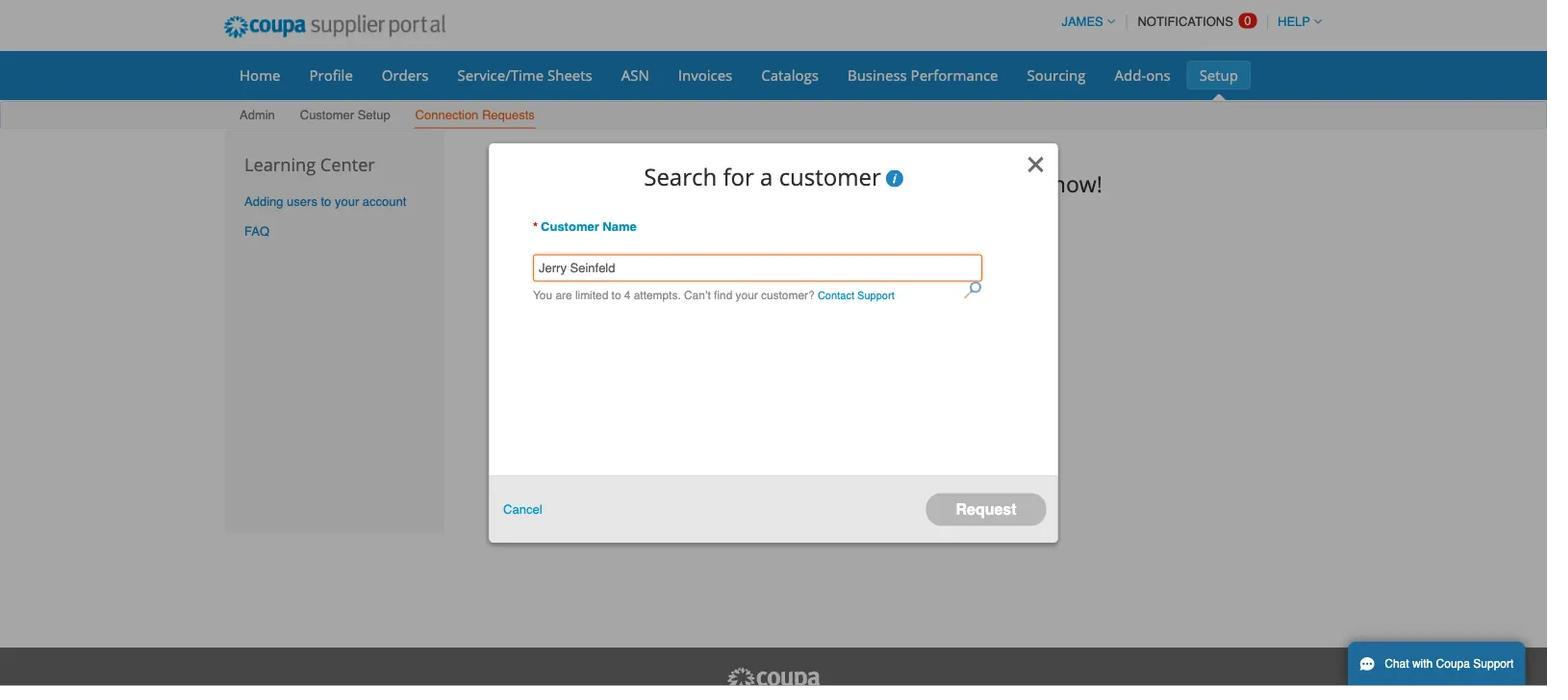 Task type: vqa. For each thing, say whether or not it's contained in the screenshot.
"category."
no



Task type: describe. For each thing, give the bounding box(es) containing it.
search for a customer dialog
[[489, 143, 1058, 543]]

adding users to your account
[[244, 194, 406, 209]]

connection requests link
[[414, 103, 536, 128]]

you
[[533, 289, 552, 302]]

catalogs link
[[749, 61, 831, 89]]

learning center
[[244, 153, 375, 177]]

ons
[[1146, 65, 1171, 85]]

add-ons
[[1115, 65, 1171, 85]]

business performance
[[848, 65, 998, 85]]

customer inside dialog
[[779, 161, 881, 192]]

customer setup link
[[299, 103, 391, 128]]

* customer name
[[533, 219, 637, 233]]

setup link
[[1187, 61, 1251, 89]]

invoices link
[[666, 61, 745, 89]]

sourcing link
[[1015, 61, 1098, 89]]

service/time sheets
[[458, 65, 593, 85]]

adding users to your account link
[[244, 194, 406, 209]]

a inside dialog
[[760, 161, 773, 192]]

limited
[[575, 289, 608, 302]]

requests
[[482, 108, 535, 122]]

2 horizontal spatial your
[[850, 169, 897, 199]]

adding
[[244, 194, 283, 209]]

chat with coupa support button
[[1348, 642, 1526, 686]]

for
[[723, 161, 754, 192]]

learning
[[244, 153, 316, 177]]

are
[[556, 289, 572, 302]]

connection
[[703, 169, 817, 199]]

performance
[[911, 65, 998, 85]]

users
[[287, 194, 317, 209]]

customer?
[[761, 289, 815, 302]]

orders
[[382, 65, 429, 85]]

sourcing
[[1027, 65, 1086, 85]]

account
[[363, 194, 406, 209]]

business
[[848, 65, 907, 85]]

coupa
[[1436, 657, 1470, 671]]

contact
[[818, 290, 854, 302]]

chat
[[1385, 657, 1409, 671]]

admin link
[[239, 103, 276, 128]]

connection requests
[[415, 108, 535, 122]]

profile
[[309, 65, 353, 85]]

center
[[320, 153, 375, 177]]

add-ons link
[[1102, 61, 1183, 89]]

can't
[[684, 289, 711, 302]]

name
[[603, 219, 637, 233]]

0 horizontal spatial a
[[685, 169, 697, 199]]

now!
[[1053, 169, 1103, 199]]

contact support button
[[818, 286, 895, 306]]

customer inside customer setup link
[[300, 108, 354, 122]]

admin
[[240, 108, 275, 122]]

setup inside customer setup link
[[358, 108, 390, 122]]

*
[[533, 219, 538, 233]]



Task type: locate. For each thing, give the bounding box(es) containing it.
business performance link
[[835, 61, 1011, 89]]

support inside button
[[1474, 657, 1514, 671]]

request
[[595, 169, 679, 199], [956, 500, 1017, 518]]

to for connection
[[823, 169, 844, 199]]

setup
[[1200, 65, 1238, 85], [358, 108, 390, 122]]

attempts.
[[634, 289, 681, 302]]

1 horizontal spatial search
[[823, 241, 874, 259]]

invoices
[[678, 65, 733, 85]]

customer right *
[[541, 219, 599, 233]]

0 vertical spatial request
[[595, 169, 679, 199]]

0 horizontal spatial customer
[[300, 108, 354, 122]]

search button
[[789, 234, 909, 266]]

customer right first
[[949, 169, 1047, 199]]

search for search
[[823, 241, 874, 259]]

1 vertical spatial search
[[823, 241, 874, 259]]

1 horizontal spatial customer
[[541, 219, 599, 233]]

0 horizontal spatial to
[[321, 194, 331, 209]]

search for a customer
[[644, 161, 881, 192]]

customer inside search for a customer dialog
[[541, 219, 599, 233]]

home
[[240, 65, 281, 85]]

profile link
[[297, 61, 365, 89]]

customer setup
[[300, 108, 390, 122]]

to up search 'button'
[[823, 169, 844, 199]]

to
[[823, 169, 844, 199], [321, 194, 331, 209], [612, 289, 621, 302]]

support
[[857, 290, 895, 302], [1474, 657, 1514, 671]]

add-
[[1115, 65, 1146, 85]]

0 vertical spatial support
[[857, 290, 895, 302]]

your
[[850, 169, 897, 199], [335, 194, 359, 209], [736, 289, 758, 302]]

asn
[[621, 65, 649, 85]]

1 vertical spatial customer
[[541, 219, 599, 233]]

close image
[[1027, 155, 1046, 174]]

0 horizontal spatial search
[[644, 161, 717, 192]]

a
[[760, 161, 773, 192], [685, 169, 697, 199]]

your right find
[[736, 289, 758, 302]]

with
[[1413, 657, 1433, 671]]

1 horizontal spatial setup
[[1200, 65, 1238, 85]]

first
[[903, 169, 943, 199]]

Type to search for a customer text field
[[533, 254, 982, 281]]

to for limited
[[612, 289, 621, 302]]

0 vertical spatial setup
[[1200, 65, 1238, 85]]

customer
[[300, 108, 354, 122], [541, 219, 599, 233]]

catalogs
[[761, 65, 819, 85]]

setup right ons
[[1200, 65, 1238, 85]]

0 vertical spatial customer
[[300, 108, 354, 122]]

request a connection to your first customer now!
[[595, 169, 1103, 199]]

0 horizontal spatial setup
[[358, 108, 390, 122]]

support right contact
[[857, 290, 895, 302]]

0 vertical spatial coupa supplier portal image
[[211, 3, 459, 51]]

0 horizontal spatial customer
[[779, 161, 881, 192]]

1 horizontal spatial your
[[736, 289, 758, 302]]

1 vertical spatial request
[[956, 500, 1017, 518]]

support inside the you are limited to 4 attempts. can't find your customer? contact support
[[857, 290, 895, 302]]

0 vertical spatial search
[[644, 161, 717, 192]]

search
[[644, 161, 717, 192], [823, 241, 874, 259]]

your left first
[[850, 169, 897, 199]]

1 horizontal spatial coupa supplier portal image
[[726, 667, 822, 686]]

request button
[[926, 493, 1046, 526]]

setup down orders link
[[358, 108, 390, 122]]

a left for
[[685, 169, 697, 199]]

1 horizontal spatial support
[[1474, 657, 1514, 671]]

to right users
[[321, 194, 331, 209]]

service/time
[[458, 65, 544, 85]]

search inside search for a customer dialog
[[644, 161, 717, 192]]

find
[[714, 289, 733, 302]]

setup inside setup link
[[1200, 65, 1238, 85]]

customer
[[779, 161, 881, 192], [949, 169, 1047, 199]]

your inside search for a customer dialog
[[736, 289, 758, 302]]

coupa supplier portal image
[[211, 3, 459, 51], [726, 667, 822, 686]]

1 vertical spatial coupa supplier portal image
[[726, 667, 822, 686]]

customer up search 'button'
[[779, 161, 881, 192]]

search left for
[[644, 161, 717, 192]]

request inside 'button'
[[956, 500, 1017, 518]]

your down 'center'
[[335, 194, 359, 209]]

support right coupa
[[1474, 657, 1514, 671]]

customer down profile link
[[300, 108, 354, 122]]

orders link
[[369, 61, 441, 89]]

service/time sheets link
[[445, 61, 605, 89]]

search inside search 'button'
[[823, 241, 874, 259]]

to inside dialog
[[612, 289, 621, 302]]

faq link
[[244, 224, 269, 238]]

asn link
[[609, 61, 662, 89]]

1 horizontal spatial customer
[[949, 169, 1047, 199]]

cancel
[[503, 502, 542, 517]]

1 horizontal spatial a
[[760, 161, 773, 192]]

0 horizontal spatial support
[[857, 290, 895, 302]]

chat with coupa support
[[1385, 657, 1514, 671]]

request for request
[[956, 500, 1017, 518]]

sheets
[[548, 65, 593, 85]]

1 vertical spatial support
[[1474, 657, 1514, 671]]

search for search for a customer
[[644, 161, 717, 192]]

0 horizontal spatial coupa supplier portal image
[[211, 3, 459, 51]]

4
[[624, 289, 631, 302]]

faq
[[244, 224, 269, 238]]

1 horizontal spatial to
[[612, 289, 621, 302]]

cancel button
[[503, 499, 542, 520]]

search up contact support button
[[823, 241, 874, 259]]

0 horizontal spatial request
[[595, 169, 679, 199]]

to left 4
[[612, 289, 621, 302]]

0 horizontal spatial your
[[335, 194, 359, 209]]

2 horizontal spatial to
[[823, 169, 844, 199]]

a right for
[[760, 161, 773, 192]]

1 horizontal spatial request
[[956, 500, 1017, 518]]

you are limited to 4 attempts. can't find your customer? contact support
[[533, 289, 895, 302]]

home link
[[227, 61, 293, 89]]

1 vertical spatial setup
[[358, 108, 390, 122]]

connection
[[415, 108, 479, 122]]

request for request a connection to your first customer now!
[[595, 169, 679, 199]]



